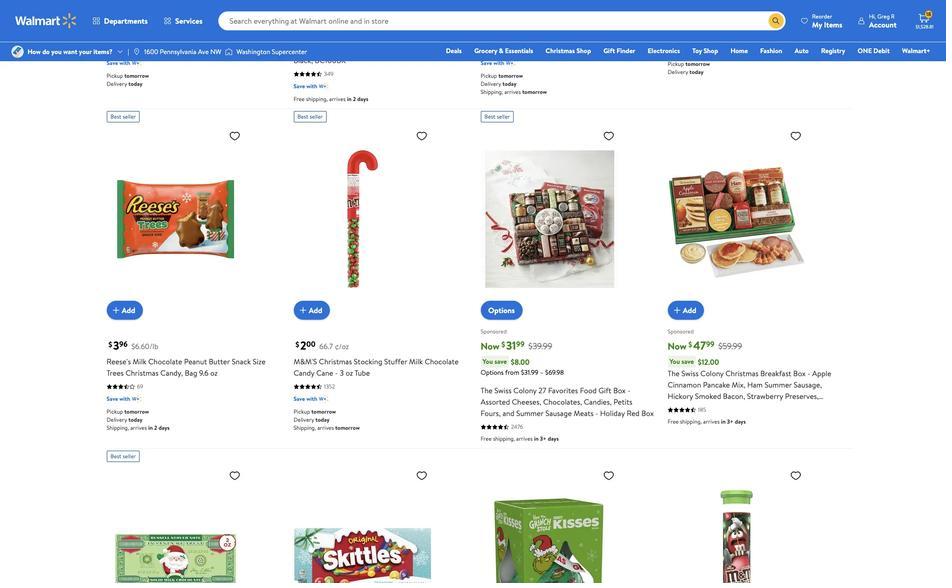 Task type: vqa. For each thing, say whether or not it's contained in the screenshot.
SHOP ALL for Kids
no



Task type: locate. For each thing, give the bounding box(es) containing it.
88 inside $ 14 88 42.5 ¢/oz sour patch kids soft & chewy holiday candy, giant gift box, includes 10 - 3.5 oz boxes
[[499, 3, 507, 14]]

00
[[306, 339, 316, 350]]

0 horizontal spatial shipping,
[[107, 424, 129, 432]]

0 horizontal spatial pickup tomorrow delivery today
[[107, 72, 149, 88]]

holiday down 'petits'
[[600, 408, 625, 419]]

save with for m&m's christmas stocking stuffer milk chocolate candy cane - 3 oz tube
[[294, 395, 317, 403]]

1 horizontal spatial save
[[495, 357, 507, 367]]

- up sausage, at the right
[[808, 369, 811, 379]]

88
[[334, 3, 342, 14], [499, 3, 507, 14], [686, 3, 694, 14]]

save with for reese's milk chocolate peanut butter snack size trees christmas candy, bag 9.6 oz
[[107, 395, 130, 403]]

colony inside the you save $12.00 the swiss colony christmas breakfast box - apple cinnamon pancake mix, ham summer sausage, hickory smoked bacon, strawberry preserves, coffee, and more
[[701, 369, 724, 379]]

2 walmart plus image from the left
[[319, 395, 329, 404]]

1 horizontal spatial free shipping, arrives in 3+ days
[[668, 418, 746, 426]]

2 horizontal spatial and
[[695, 403, 706, 413]]

1 horizontal spatial add
[[309, 305, 322, 316]]

0 horizontal spatial chocolate
[[148, 357, 182, 367]]

today inside pickup tomorrow delivery today shipping, arrives in 2 days
[[128, 416, 143, 424]]

save for reese's milk chocolate peanut butter snack size trees christmas candy, bag 9.6 oz
[[107, 395, 118, 403]]

you inside you save $5.00 ninja blast 16 oz. personal portable blender with leak proof lid and easy sip spout, perfect for smoothies, black, bc100bk
[[296, 21, 306, 30]]

1 horizontal spatial ¢/oz
[[527, 5, 541, 16]]

you left $8.00
[[483, 357, 493, 367]]

save up from
[[495, 357, 507, 367]]

ave
[[198, 47, 209, 56]]

oz. right 16
[[339, 32, 348, 43]]

1 88 from the left
[[334, 3, 342, 14]]

0 horizontal spatial ¢/oz
[[335, 342, 349, 352]]

add up 00
[[309, 305, 322, 316]]

fashion
[[761, 46, 783, 56]]

fashion link
[[756, 46, 787, 56]]

0 vertical spatial the
[[668, 369, 680, 379]]

toy shop link
[[688, 46, 723, 56]]

save with down trees
[[107, 395, 130, 403]]

0 horizontal spatial milk
[[133, 357, 146, 367]]

walmart plus image down pieces
[[132, 58, 142, 68]]

1 chocolate from the left
[[148, 357, 182, 367]]

you for 44
[[296, 21, 306, 30]]

add
[[122, 305, 135, 316], [309, 305, 322, 316], [683, 305, 697, 316]]

gift right sampler
[[267, 21, 280, 31]]

1 horizontal spatial 14
[[675, 2, 686, 18]]

0 vertical spatial shipping,
[[306, 95, 328, 103]]

2 88 from the left
[[499, 3, 507, 14]]

now for 31
[[481, 340, 500, 353]]

milk down $6.60/lb
[[133, 357, 146, 367]]

add to cart image
[[110, 305, 122, 316], [297, 305, 309, 316]]

24
[[778, 21, 786, 31]]

1 vertical spatial free
[[668, 418, 679, 426]]

swiss up assorted
[[495, 386, 512, 396]]

oz inside $ 3 96 $6.60/lb reese's milk chocolate peanut butter snack size trees christmas candy, bag 9.6 oz
[[210, 368, 218, 379]]

$8.00
[[511, 357, 530, 367]]

best for 2
[[297, 113, 308, 121]]

gift down "boxes"
[[604, 46, 615, 56]]

3 right cane in the left bottom of the page
[[340, 368, 344, 379]]

m&m's minis milk chocolate mega christmas tube, 1.77 oz image
[[668, 466, 806, 584]]

1 horizontal spatial swiss
[[682, 369, 699, 379]]

arrives down 69
[[130, 424, 147, 432]]

0 horizontal spatial 88
[[334, 3, 342, 14]]

shipping,
[[481, 88, 503, 96], [107, 424, 129, 432], [294, 424, 316, 432]]

personal
[[349, 32, 378, 43]]

free shipping, arrives in 3+ days down 2476
[[481, 435, 559, 443]]

2 vertical spatial 3
[[340, 368, 344, 379]]

walmart plus image
[[693, 47, 703, 56], [132, 58, 142, 68], [506, 58, 516, 68], [319, 82, 329, 91]]

2 vertical spatial shipping,
[[493, 435, 515, 443]]

- inside hickory farms holiday farmhouse bites sampler gift 8 oz - 3 pieces
[[122, 32, 125, 42]]

1 horizontal spatial oz.
[[788, 21, 797, 31]]

soft
[[547, 21, 561, 31]]

1 horizontal spatial  image
[[133, 48, 140, 56]]

0 vertical spatial 3+
[[727, 418, 734, 426]]

1 vertical spatial 2
[[300, 338, 306, 354]]

0 horizontal spatial colony
[[514, 386, 537, 396]]

add to favorites list, m&m's christmas stocking stuffer milk chocolate candy cane - 3 oz tube image
[[416, 130, 428, 142]]

add to cart image up 00
[[297, 305, 309, 316]]

0 horizontal spatial save
[[308, 21, 320, 30]]

3+ down bacon,
[[727, 418, 734, 426]]

0 vertical spatial swiss
[[682, 369, 699, 379]]

strawberry
[[747, 391, 783, 402]]

oz right "9.6"
[[210, 368, 218, 379]]

swiss inside the you save $12.00 the swiss colony christmas breakfast box - apple cinnamon pancake mix, ham summer sausage, hickory smoked bacon, strawberry preserves, coffee, and more
[[682, 369, 699, 379]]

box up 'petits'
[[613, 386, 626, 396]]

days
[[357, 95, 369, 103], [735, 418, 746, 426], [159, 424, 170, 432], [548, 435, 559, 443]]

set,
[[763, 21, 776, 31]]

skittles original christmas chewy candy, holiday theater box, 3.5 oz image
[[294, 466, 431, 584]]

2 horizontal spatial add button
[[668, 301, 704, 320]]

add button
[[107, 301, 143, 320], [294, 301, 330, 320], [668, 301, 704, 320]]

0 vertical spatial free
[[294, 95, 305, 103]]

$ inside now $ 47 99 $59.99
[[689, 340, 692, 350]]

now inside now $ 47 99 $59.99
[[668, 340, 687, 353]]

2 add button from the left
[[294, 301, 330, 320]]

add button for 3
[[107, 301, 143, 320]]

save down items?
[[107, 59, 118, 67]]

your
[[79, 47, 92, 56]]

save for 31
[[495, 357, 507, 367]]

search icon image
[[773, 17, 780, 25]]

gift left set,
[[748, 21, 761, 31]]

 image
[[11, 46, 24, 58], [133, 48, 140, 56]]

0 vertical spatial 2
[[353, 95, 356, 103]]

shop for christmas shop
[[577, 46, 591, 56]]

0 vertical spatial box
[[793, 369, 806, 379]]

pickup tomorrow delivery today shipping, arrives tomorrow
[[481, 72, 547, 96], [294, 408, 360, 432]]

9.6
[[199, 368, 209, 379]]

1 horizontal spatial add to cart image
[[297, 305, 309, 316]]

1 horizontal spatial you
[[483, 357, 493, 367]]

best seller for $
[[485, 113, 510, 121]]

christmas up cane in the left bottom of the page
[[319, 357, 352, 367]]

walmart plus image
[[132, 395, 142, 404], [319, 395, 329, 404]]

¢/oz inside $ 2 00 66.7 ¢/oz m&m's christmas stocking stuffer milk chocolate candy cane - 3 oz tube
[[335, 342, 349, 352]]

you up cinnamon
[[670, 357, 680, 367]]

1 add button from the left
[[107, 301, 143, 320]]

today for 14
[[503, 80, 517, 88]]

1 horizontal spatial 81
[[511, 47, 516, 55]]

96
[[119, 339, 128, 350]]

0 vertical spatial pickup tomorrow delivery today shipping, arrives tomorrow
[[481, 72, 547, 96]]

 image for how
[[11, 46, 24, 58]]

88 inside $ 14 88 62.0 ¢/oz holiday ice cream float gift set, 24 oz. 4 piece, 1 count per pack
[[686, 3, 694, 14]]

3 inside $ 3 96 $6.60/lb reese's milk chocolate peanut butter snack size trees christmas candy, bag 9.6 oz
[[113, 338, 119, 354]]

hickory up 8
[[107, 21, 132, 31]]

3 up reese's
[[113, 338, 119, 354]]

2 sponsored from the left
[[668, 328, 694, 336]]

oz. inside you save $5.00 ninja blast 16 oz. personal portable blender with leak proof lid and easy sip spout, perfect for smoothies, black, bc100bk
[[339, 32, 348, 43]]

chocolate
[[148, 357, 182, 367], [425, 357, 459, 367]]

1 horizontal spatial colony
[[701, 369, 724, 379]]

1 add to cart image from the left
[[110, 305, 122, 316]]

88 up $5.00
[[334, 3, 342, 14]]

you save $5.00 ninja blast 16 oz. personal portable blender with leak proof lid and easy sip spout, perfect for smoothies, black, bc100bk
[[294, 21, 467, 66]]

3 add from the left
[[683, 305, 697, 316]]

0 horizontal spatial summer
[[516, 408, 544, 419]]

0 horizontal spatial 3+
[[540, 435, 547, 443]]

$
[[315, 4, 318, 14], [483, 4, 486, 14], [670, 4, 674, 14], [109, 340, 112, 350], [296, 340, 299, 350], [502, 340, 505, 350], [689, 340, 692, 350]]

1 81 from the left
[[137, 47, 142, 55]]

candy, inside $ 3 96 $6.60/lb reese's milk chocolate peanut butter snack size trees christmas candy, bag 9.6 oz
[[160, 368, 183, 379]]

delivery for 3
[[107, 416, 127, 424]]

1 vertical spatial options
[[481, 368, 504, 378]]

shop for toy shop
[[704, 46, 718, 56]]

0 horizontal spatial add to cart image
[[110, 305, 122, 316]]

add to favorites list, m&m's minis milk chocolate mega christmas tube, 1.77 oz image
[[790, 470, 802, 482]]

0 horizontal spatial &
[[499, 46, 504, 56]]

2 add to cart image from the left
[[297, 305, 309, 316]]

pieces
[[132, 32, 154, 42]]

tomorrow
[[686, 60, 710, 68], [124, 72, 149, 80], [499, 72, 523, 80], [522, 88, 547, 96], [124, 408, 149, 416], [311, 408, 336, 416], [335, 424, 360, 432]]

14 inside $ 14 88 62.0 ¢/oz holiday ice cream float gift set, 24 oz. 4 piece, 1 count per pack
[[675, 2, 686, 18]]

1 vertical spatial free shipping, arrives in 3+ days
[[481, 435, 559, 443]]

¢/oz right "66.7"
[[335, 342, 349, 352]]

chocolate down $6.60/lb
[[148, 357, 182, 367]]

christmas up mix,
[[726, 369, 759, 379]]

add up 96
[[122, 305, 135, 316]]

pickup inside pickup tomorrow delivery today shipping, arrives in 2 days
[[107, 408, 123, 416]]

christmas shop link
[[541, 46, 596, 56]]

2 horizontal spatial box
[[793, 369, 806, 379]]

pickup
[[668, 60, 684, 68], [107, 72, 123, 80], [481, 72, 497, 80], [107, 408, 123, 416], [294, 408, 310, 416]]

0 horizontal spatial box
[[613, 386, 626, 396]]

0 horizontal spatial swiss
[[495, 386, 512, 396]]

2 vertical spatial 2
[[154, 424, 157, 432]]

$ up sour
[[483, 4, 486, 14]]

grocery
[[474, 46, 497, 56]]

 image right | on the left
[[133, 48, 140, 56]]

pickup tomorrow delivery today down toy
[[668, 60, 710, 76]]

and inside the you save $12.00 the swiss colony christmas breakfast box - apple cinnamon pancake mix, ham summer sausage, hickory smoked bacon, strawberry preserves, coffee, and more
[[695, 403, 706, 413]]

14 inside $ 14 88 42.5 ¢/oz sour patch kids soft & chewy holiday candy, giant gift box, includes 10 - 3.5 oz boxes
[[487, 2, 499, 18]]

pickup down candy
[[294, 408, 310, 416]]

4
[[799, 21, 803, 31]]

1 vertical spatial pickup tomorrow delivery today shipping, arrives tomorrow
[[294, 408, 360, 432]]

delivery down candy
[[294, 416, 314, 424]]

3 add button from the left
[[668, 301, 704, 320]]

gift inside $ 14 88 62.0 ¢/oz holiday ice cream float gift set, 24 oz. 4 piece, 1 count per pack
[[748, 21, 761, 31]]

shipping, for 2
[[294, 424, 316, 432]]

1 vertical spatial shipping,
[[680, 418, 702, 426]]

best for 3
[[110, 113, 121, 121]]

2 milk from the left
[[409, 357, 423, 367]]

one
[[858, 46, 872, 56]]

1 vertical spatial 3
[[113, 338, 119, 354]]

hickory
[[107, 21, 132, 31], [668, 391, 693, 402]]

today down grocery & essentials link
[[503, 80, 517, 88]]

16
[[330, 32, 337, 43]]

$ left 96
[[109, 340, 112, 350]]

walmart plus image down 1352
[[319, 395, 329, 404]]

red
[[627, 408, 640, 419]]

add button for 2
[[294, 301, 330, 320]]

88 left 62.0
[[686, 3, 694, 14]]

81 right | on the left
[[137, 47, 142, 55]]

box
[[793, 369, 806, 379], [613, 386, 626, 396], [642, 408, 654, 419]]

oz.
[[788, 21, 797, 31], [339, 32, 348, 43]]

electronics link
[[644, 46, 684, 56]]

now inside now $ 44 88 $49.88
[[294, 4, 313, 17]]

gift inside 'the swiss colony 27 favorites food gift box - assorted cheeses, chocolates, candies, petits fours, and summer sausage meats - holiday red box'
[[599, 386, 612, 396]]

2 horizontal spatial free
[[668, 418, 679, 426]]

arrives inside pickup tomorrow delivery today shipping, arrives in 2 days
[[130, 424, 147, 432]]

best seller for 3
[[110, 113, 136, 121]]

0 horizontal spatial pickup tomorrow delivery today shipping, arrives tomorrow
[[294, 408, 360, 432]]

with up free shipping, arrives in 2 days
[[306, 82, 317, 90]]

2 99 from the left
[[706, 339, 715, 350]]

free shipping, arrives in 2 days
[[294, 95, 369, 103]]

registry link
[[817, 46, 850, 56]]

$49.88
[[346, 4, 371, 16]]

pickup tomorrow delivery today shipping, arrives tomorrow down 1352
[[294, 408, 360, 432]]

2 shop from the left
[[704, 46, 718, 56]]

holiday inside $ 14 88 62.0 ¢/oz holiday ice cream float gift set, 24 oz. 4 piece, 1 count per pack
[[668, 21, 693, 31]]

shipping, down the 349
[[306, 95, 328, 103]]

3 left pieces
[[127, 32, 131, 42]]

2 horizontal spatial 2
[[353, 95, 356, 103]]

- right cane in the left bottom of the page
[[335, 368, 338, 379]]

add button up 96
[[107, 301, 143, 320]]

3+ down sausage
[[540, 435, 547, 443]]

shipping, down 185
[[680, 418, 702, 426]]

$ inside $ 14 88 42.5 ¢/oz sour patch kids soft & chewy holiday candy, giant gift box, includes 10 - 3.5 oz boxes
[[483, 4, 486, 14]]

$ inside $ 3 96 $6.60/lb reese's milk chocolate peanut butter snack size trees christmas candy, bag 9.6 oz
[[109, 340, 112, 350]]

349
[[324, 70, 334, 78]]

gift finder link
[[599, 46, 640, 56]]

1 add from the left
[[122, 305, 135, 316]]

88 for $ 14 88 62.0 ¢/oz holiday ice cream float gift set, 24 oz. 4 piece, 1 count per pack
[[686, 3, 694, 14]]

1 horizontal spatial milk
[[409, 357, 423, 367]]

1 14 from the left
[[487, 2, 499, 18]]

hickory farms holiday farmhouse bites sampler gift 8 oz - 3 pieces
[[107, 21, 280, 42]]

- inside $ 14 88 42.5 ¢/oz sour patch kids soft & chewy holiday candy, giant gift box, includes 10 - 3.5 oz boxes
[[569, 32, 572, 42]]

0 vertical spatial colony
[[701, 369, 724, 379]]

oz. inside $ 14 88 62.0 ¢/oz holiday ice cream float gift set, 24 oz. 4 piece, 1 count per pack
[[788, 21, 797, 31]]

2 14 from the left
[[675, 2, 686, 18]]

today for 2
[[316, 416, 330, 424]]

1 horizontal spatial chocolate
[[425, 357, 459, 367]]

save
[[308, 21, 320, 30], [495, 357, 507, 367], [682, 357, 694, 367]]

save inside you save $8.00 options from $31.99 – $69.98
[[495, 357, 507, 367]]

ice
[[694, 21, 704, 31]]

best seller
[[110, 113, 136, 121], [297, 113, 323, 121], [485, 113, 510, 121], [110, 453, 136, 461]]

you
[[51, 47, 62, 56]]

add to cart image up 96
[[110, 305, 122, 316]]

shipping, for 44
[[306, 95, 328, 103]]

1 horizontal spatial &
[[563, 21, 568, 31]]

$69.98
[[545, 368, 564, 378]]

includes
[[531, 32, 558, 42]]

81 for sour patch kids soft & chewy holiday candy, giant gift box, includes 10 - 3.5 oz boxes
[[511, 47, 516, 55]]

0 horizontal spatial candy,
[[160, 368, 183, 379]]

1 milk from the left
[[133, 357, 146, 367]]

1 horizontal spatial and
[[503, 408, 515, 419]]

add button up 00
[[294, 301, 330, 320]]

185
[[698, 406, 706, 414]]

1 vertical spatial oz.
[[339, 32, 348, 43]]

portable
[[379, 32, 407, 43]]

now left 47
[[668, 340, 687, 353]]

save down candy
[[294, 395, 305, 403]]

81 for hickory farms holiday farmhouse bites sampler gift 8 oz - 3 pieces
[[137, 47, 142, 55]]

candy, left bag
[[160, 368, 183, 379]]

reese's milk chocolate peanut butter snack size trees christmas candy, bag 9.6 oz image
[[107, 126, 244, 313]]

coffee,
[[668, 403, 693, 413]]

today for 3
[[128, 416, 143, 424]]

cheeses,
[[512, 397, 541, 408]]

and up the bc100bk
[[326, 44, 337, 54]]

$ 14 88 62.0 ¢/oz holiday ice cream float gift set, 24 oz. 4 piece, 1 count per pack
[[668, 2, 829, 42]]

1 vertical spatial 3+
[[540, 435, 547, 443]]

swiss up cinnamon
[[682, 369, 699, 379]]

0 vertical spatial 3
[[127, 32, 131, 42]]

2 add from the left
[[309, 305, 322, 316]]

99 inside the now $ 31 99 $39.99
[[516, 339, 525, 350]]

christmas inside the you save $12.00 the swiss colony christmas breakfast box - apple cinnamon pancake mix, ham summer sausage, hickory smoked bacon, strawberry preserves, coffee, and more
[[726, 369, 759, 379]]

¢/oz for 2
[[335, 342, 349, 352]]

shipping, for 14
[[481, 88, 503, 96]]

save down trees
[[107, 395, 118, 403]]

colony
[[701, 369, 724, 379], [514, 386, 537, 396]]

1 sponsored from the left
[[481, 328, 507, 336]]

0 horizontal spatial 81
[[137, 47, 142, 55]]

hi,
[[869, 12, 876, 20]]

you inside you save $8.00 options from $31.99 – $69.98
[[483, 357, 493, 367]]

now for 47
[[668, 340, 687, 353]]

0 vertical spatial summer
[[765, 380, 792, 390]]

99 up $8.00
[[516, 339, 525, 350]]

with up smoothies,
[[436, 32, 451, 43]]

save for m&m's christmas stocking stuffer milk chocolate candy cane - 3 oz tube
[[294, 395, 305, 403]]

hickory inside hickory farms holiday farmhouse bites sampler gift 8 oz - 3 pieces
[[107, 21, 132, 31]]

stuffer
[[384, 357, 407, 367]]

seller for $
[[497, 113, 510, 121]]

holiday inside hickory farms holiday farmhouse bites sampler gift 8 oz - 3 pieces
[[156, 21, 180, 31]]

1 horizontal spatial 88
[[499, 3, 507, 14]]

99
[[516, 339, 525, 350], [706, 339, 715, 350]]

delivery inside pickup tomorrow delivery today shipping, arrives in 2 days
[[107, 416, 127, 424]]

seller
[[123, 113, 136, 121], [310, 113, 323, 121], [497, 113, 510, 121], [123, 453, 136, 461]]

- up 'petits'
[[628, 386, 631, 396]]

3 inside hickory farms holiday farmhouse bites sampler gift 8 oz - 3 pieces
[[127, 32, 131, 42]]

$5.00
[[324, 21, 343, 31]]

2 horizontal spatial you
[[670, 357, 680, 367]]

1 shop from the left
[[577, 46, 591, 56]]

1 horizontal spatial now
[[481, 340, 500, 353]]

walmart plus image down per
[[693, 47, 703, 56]]

1 horizontal spatial summer
[[765, 380, 792, 390]]

walmart plus image for 3
[[132, 395, 142, 404]]

1 vertical spatial &
[[499, 46, 504, 56]]

my
[[812, 19, 822, 30]]

arrives down 1352
[[318, 424, 334, 432]]

& right grocery
[[499, 46, 504, 56]]

0 horizontal spatial oz.
[[339, 32, 348, 43]]

the
[[668, 369, 680, 379], [481, 386, 493, 396]]

you up ninja
[[296, 21, 306, 30]]

colony down $12.00
[[701, 369, 724, 379]]

best
[[110, 113, 121, 121], [297, 113, 308, 121], [485, 113, 496, 121], [110, 453, 121, 461]]

cinnamon
[[668, 380, 701, 390]]

2 horizontal spatial add
[[683, 305, 697, 316]]

m&m's christmas stocking stuffer milk chocolate candy cane - 3 oz tube image
[[294, 126, 431, 313]]

1 horizontal spatial 3+
[[727, 418, 734, 426]]

now $ 47 99 $59.99
[[668, 338, 742, 354]]

save inside the you save $12.00 the swiss colony christmas breakfast box - apple cinnamon pancake mix, ham summer sausage, hickory smoked bacon, strawberry preserves, coffee, and more
[[682, 357, 694, 367]]

27
[[539, 386, 546, 396]]

0 horizontal spatial 3
[[113, 338, 119, 354]]

box inside the you save $12.00 the swiss colony christmas breakfast box - apple cinnamon pancake mix, ham summer sausage, hickory smoked bacon, strawberry preserves, coffee, and more
[[793, 369, 806, 379]]

add for 2
[[309, 305, 322, 316]]

2 horizontal spatial 3
[[340, 368, 344, 379]]

add to favorites list, reese's milk chocolate peanut butter snack size trees christmas candy, bag 9.6 oz image
[[229, 130, 241, 142]]

for
[[417, 44, 426, 54]]

2 horizontal spatial shipping,
[[481, 88, 503, 96]]

pickup tomorrow delivery today down | on the left
[[107, 72, 149, 88]]

0 horizontal spatial shop
[[577, 46, 591, 56]]

save with for sour patch kids soft & chewy holiday candy, giant gift box, includes 10 - 3.5 oz boxes
[[481, 59, 504, 67]]

0 horizontal spatial hickory
[[107, 21, 132, 31]]

options
[[488, 305, 515, 316], [481, 368, 504, 378]]

the up assorted
[[481, 386, 493, 396]]

save for 44
[[308, 21, 320, 30]]

99 inside now $ 47 99 $59.99
[[706, 339, 715, 350]]

1 horizontal spatial shipping,
[[493, 435, 515, 443]]

today down toy
[[690, 68, 704, 76]]

1 horizontal spatial pickup tomorrow delivery today shipping, arrives tomorrow
[[481, 72, 547, 96]]

candy
[[294, 368, 315, 379]]

gift up candies,
[[599, 386, 612, 396]]

¢/oz up kids
[[527, 5, 541, 16]]

one debit
[[858, 46, 890, 56]]

delivery down grocery
[[481, 80, 501, 88]]

1 horizontal spatial 99
[[706, 339, 715, 350]]

options up "31"
[[488, 305, 515, 316]]

blender
[[409, 32, 435, 43]]

0 horizontal spatial and
[[326, 44, 337, 54]]

0 horizontal spatial 2
[[154, 424, 157, 432]]

pickup tomorrow delivery today
[[668, 60, 710, 76], [107, 72, 149, 88]]

0 horizontal spatial  image
[[11, 46, 24, 58]]

box up sausage, at the right
[[793, 369, 806, 379]]

save with down | on the left
[[107, 59, 130, 67]]

pickup down trees
[[107, 408, 123, 416]]

2 horizontal spatial now
[[668, 340, 687, 353]]

save down grocery
[[481, 59, 492, 67]]

free down the black,
[[294, 95, 305, 103]]

1 99 from the left
[[516, 339, 525, 350]]

2 horizontal spatial 88
[[686, 3, 694, 14]]

1 horizontal spatial shipping,
[[294, 424, 316, 432]]

pickup for 3
[[107, 408, 123, 416]]

perfect
[[390, 44, 415, 54]]

now $ 44 88 $49.88
[[294, 2, 371, 18]]

1 horizontal spatial box
[[642, 408, 654, 419]]

1 horizontal spatial pickup tomorrow delivery today
[[668, 60, 710, 76]]

free shipping, arrives in 3+ days down 185
[[668, 418, 746, 426]]

one debit link
[[854, 46, 894, 56]]

88 for $ 14 88 42.5 ¢/oz sour patch kids soft & chewy holiday candy, giant gift box, includes 10 - 3.5 oz boxes
[[499, 3, 507, 14]]

hershey's kisses grinch solid milk chocolate christmas candy, gift box 1.45 oz image
[[481, 466, 618, 584]]

colony inside 'the swiss colony 27 favorites food gift box - assorted cheeses, chocolates, candies, petits fours, and summer sausage meats - holiday red box'
[[514, 386, 537, 396]]

0 horizontal spatial now
[[294, 4, 313, 17]]

& inside $ 14 88 42.5 ¢/oz sour patch kids soft & chewy holiday candy, giant gift box, includes 10 - 3.5 oz boxes
[[563, 21, 568, 31]]

pickup tomorrow delivery today shipping, arrives tomorrow down essentials at right
[[481, 72, 547, 96]]

2 chocolate from the left
[[425, 357, 459, 367]]

1 vertical spatial colony
[[514, 386, 537, 396]]

1 horizontal spatial the
[[668, 369, 680, 379]]

shipping, inside pickup tomorrow delivery today shipping, arrives in 2 days
[[107, 424, 129, 432]]

- right 8
[[122, 32, 125, 42]]

 image
[[225, 47, 233, 57]]

add up 47
[[683, 305, 697, 316]]

2 81 from the left
[[511, 47, 516, 55]]

holiday up "boxes"
[[594, 21, 618, 31]]

1 walmart plus image from the left
[[132, 395, 142, 404]]

3 88 from the left
[[686, 3, 694, 14]]

1 horizontal spatial shop
[[704, 46, 718, 56]]

walmart plus image down grocery & essentials link
[[506, 58, 516, 68]]

$ up count
[[670, 4, 674, 14]]

count
[[668, 32, 688, 42]]

2 horizontal spatial ¢/oz
[[714, 5, 728, 16]]

0 horizontal spatial walmart plus image
[[132, 395, 142, 404]]

save up blast
[[308, 21, 320, 30]]

shop down the 3.5
[[577, 46, 591, 56]]

1 vertical spatial summer
[[516, 408, 544, 419]]

sponsored down add to cart image
[[668, 328, 694, 336]]

0 horizontal spatial the
[[481, 386, 493, 396]]

0 horizontal spatial sponsored
[[481, 328, 507, 336]]

free
[[294, 95, 305, 103], [668, 418, 679, 426], [481, 435, 492, 443]]

81 down box,
[[511, 47, 516, 55]]

pickup tomorrow delivery today shipping, arrives tomorrow for 2
[[294, 408, 360, 432]]

$ left 44
[[315, 4, 318, 14]]

chocolate inside $ 3 96 $6.60/lb reese's milk chocolate peanut butter snack size trees christmas candy, bag 9.6 oz
[[148, 357, 182, 367]]

gift inside "link"
[[604, 46, 615, 56]]

colony up cheeses,
[[514, 386, 537, 396]]

save
[[668, 47, 679, 55], [107, 59, 118, 67], [481, 59, 492, 67], [294, 82, 305, 90], [107, 395, 118, 403], [294, 395, 305, 403]]

summer down breakfast at the right bottom of the page
[[765, 380, 792, 390]]

shipping,
[[306, 95, 328, 103], [680, 418, 702, 426], [493, 435, 515, 443]]

save inside you save $5.00 ninja blast 16 oz. personal portable blender with leak proof lid and easy sip spout, perfect for smoothies, black, bc100bk
[[308, 21, 320, 30]]

1 vertical spatial hickory
[[668, 391, 693, 402]]

pickup for 14
[[481, 72, 497, 80]]

88 inside now $ 44 88 $49.88
[[334, 3, 342, 14]]

¢/oz inside $ 14 88 42.5 ¢/oz sour patch kids soft & chewy holiday candy, giant gift box, includes 10 - 3.5 oz boxes
[[527, 5, 541, 16]]

and inside you save $5.00 ninja blast 16 oz. personal portable blender with leak proof lid and easy sip spout, perfect for smoothies, black, bc100bk
[[326, 44, 337, 54]]

now inside the now $ 31 99 $39.99
[[481, 340, 500, 353]]



Task type: describe. For each thing, give the bounding box(es) containing it.
christmas shop
[[546, 46, 591, 56]]

$31.99
[[521, 368, 539, 378]]

the inside the you save $12.00 the swiss colony christmas breakfast box - apple cinnamon pancake mix, ham summer sausage, hickory smoked bacon, strawberry preserves, coffee, and more
[[668, 369, 680, 379]]

patch
[[503, 21, 527, 31]]

walmart plus image down the 349
[[319, 82, 329, 91]]

christmas down the 10 on the right
[[546, 46, 575, 56]]

toy
[[693, 46, 702, 56]]

chocolates,
[[543, 397, 582, 408]]

$ inside the now $ 31 99 $39.99
[[502, 340, 505, 350]]

items?
[[93, 47, 113, 56]]

sampler
[[238, 21, 265, 31]]

pickup for 2
[[294, 408, 310, 416]]

shipping, for 31
[[493, 435, 515, 443]]

black,
[[294, 55, 313, 66]]

tomorrow inside pickup tomorrow delivery today shipping, arrives in 2 days
[[124, 408, 149, 416]]

save down the black,
[[294, 82, 305, 90]]

1 vertical spatial box
[[613, 386, 626, 396]]

pickup tomorrow delivery today shipping, arrives tomorrow for 14
[[481, 72, 547, 96]]

nw
[[210, 47, 221, 56]]

bc100bk
[[315, 55, 346, 66]]

walmart plus image for 2
[[319, 395, 329, 404]]

from
[[505, 368, 520, 378]]

62.0
[[698, 5, 712, 16]]

$ 3 96 $6.60/lb reese's milk chocolate peanut butter snack size trees christmas candy, bag 9.6 oz
[[107, 338, 266, 379]]

snack
[[232, 357, 251, 367]]

home
[[731, 46, 748, 56]]

box,
[[515, 32, 530, 42]]

99 for 31
[[516, 339, 525, 350]]

stocking
[[354, 357, 382, 367]]

add for 3
[[122, 305, 135, 316]]

you save $12.00 the swiss colony christmas breakfast box - apple cinnamon pancake mix, ham summer sausage, hickory smoked bacon, strawberry preserves, coffee, and more
[[668, 357, 832, 413]]

$59.99
[[719, 340, 742, 352]]

bag
[[185, 368, 197, 379]]

you save $8.00 options from $31.99 – $69.98
[[481, 357, 564, 378]]

save for hickory farms holiday farmhouse bites sampler gift 8 oz - 3 pieces
[[107, 59, 118, 67]]

gift inside hickory farms holiday farmhouse bites sampler gift 8 oz - 3 pieces
[[267, 21, 280, 31]]

14 for $ 14 88 62.0 ¢/oz holiday ice cream float gift set, 24 oz. 4 piece, 1 count per pack
[[675, 2, 686, 18]]

summer inside the you save $12.00 the swiss colony christmas breakfast box - apple cinnamon pancake mix, ham summer sausage, hickory smoked bacon, strawberry preserves, coffee, and more
[[765, 380, 792, 390]]

you inside the you save $12.00 the swiss colony christmas breakfast box - apple cinnamon pancake mix, ham summer sausage, hickory smoked bacon, strawberry preserves, coffee, and more
[[670, 357, 680, 367]]

holiday inside $ 14 88 42.5 ¢/oz sour patch kids soft & chewy holiday candy, giant gift box, includes 10 - 3.5 oz boxes
[[594, 21, 618, 31]]

10
[[560, 32, 567, 42]]

swiss inside 'the swiss colony 27 favorites food gift box - assorted cheeses, chocolates, candies, petits fours, and summer sausage meats - holiday red box'
[[495, 386, 512, 396]]

account
[[869, 19, 897, 30]]

piece,
[[805, 21, 825, 31]]

christmas inside $ 2 00 66.7 ¢/oz m&m's christmas stocking stuffer milk chocolate candy cane - 3 oz tube
[[319, 357, 352, 367]]

delivery for 2
[[294, 416, 314, 424]]

holiday inside 'the swiss colony 27 favorites food gift box - assorted cheeses, chocolates, candies, petits fours, and summer sausage meats - holiday red box'
[[600, 408, 625, 419]]

breakfast
[[761, 369, 792, 379]]

sausage
[[546, 408, 572, 419]]

add to favorites list, the swiss colony christmas breakfast box - apple cinnamon pancake mix, ham summer sausage, hickory smoked bacon, strawberry preserves, coffee, and more image
[[790, 130, 802, 142]]

- inside $ 2 00 66.7 ¢/oz m&m's christmas stocking stuffer milk chocolate candy cane - 3 oz tube
[[335, 368, 338, 379]]

and inside 'the swiss colony 27 favorites food gift box - assorted cheeses, chocolates, candies, petits fours, and summer sausage meats - holiday red box'
[[503, 408, 515, 419]]

shipping, for 3
[[107, 424, 129, 432]]

per
[[690, 32, 701, 42]]

debit
[[874, 46, 890, 56]]

pickup tomorrow delivery today shipping, arrives in 2 days
[[107, 408, 170, 432]]

with left toy
[[681, 47, 692, 55]]

bacon,
[[723, 391, 745, 402]]

0 horizontal spatial free shipping, arrives in 3+ days
[[481, 435, 559, 443]]

services
[[175, 16, 203, 26]]

arrives down the 349
[[329, 95, 346, 103]]

candies,
[[584, 397, 612, 408]]

ham
[[748, 380, 763, 390]]

- inside the you save $12.00 the swiss colony christmas breakfast box - apple cinnamon pancake mix, ham summer sausage, hickory smoked bacon, strawberry preserves, coffee, and more
[[808, 369, 811, 379]]

grocery & essentials
[[474, 46, 533, 56]]

|
[[128, 47, 129, 56]]

russell stover christmas santa solid milk chocolate money bar, 2 oz. (1 piece) image
[[107, 466, 244, 584]]

add to cart image for 3
[[110, 305, 122, 316]]

departments
[[104, 16, 148, 26]]

walmart+
[[902, 46, 931, 56]]

¢/oz for 14
[[527, 5, 541, 16]]

save with down the black,
[[294, 82, 317, 90]]

arrives down more
[[703, 418, 720, 426]]

99 for 47
[[706, 339, 715, 350]]

smoked
[[695, 391, 721, 402]]

days inside pickup tomorrow delivery today shipping, arrives in 2 days
[[159, 424, 170, 432]]

0 vertical spatial options
[[488, 305, 515, 316]]

2 inside $ 2 00 66.7 ¢/oz m&m's christmas stocking stuffer milk chocolate candy cane - 3 oz tube
[[300, 338, 306, 354]]

auto
[[795, 46, 809, 56]]

69
[[137, 383, 143, 391]]

delivery down electronics link on the right top
[[668, 68, 688, 76]]

favorites
[[548, 386, 578, 396]]

pennsylvania
[[160, 47, 196, 56]]

the swiss colony 27 favorites food gift box - assorted cheeses, chocolates, candies, petits fours, and summer sausage meats - holiday red box image
[[481, 126, 618, 313]]

$6.60/lb
[[131, 342, 158, 352]]

$ inside now $ 44 88 $49.88
[[315, 4, 318, 14]]

milk inside $ 2 00 66.7 ¢/oz m&m's christmas stocking stuffer milk chocolate candy cane - 3 oz tube
[[409, 357, 423, 367]]

oz inside $ 2 00 66.7 ¢/oz m&m's christmas stocking stuffer milk chocolate candy cane - 3 oz tube
[[346, 368, 353, 379]]

Search search field
[[218, 11, 786, 30]]

easy
[[339, 44, 354, 54]]

seller for 2
[[310, 113, 323, 121]]

you for 31
[[483, 357, 493, 367]]

seller for 3
[[123, 113, 136, 121]]

farms
[[134, 21, 154, 31]]

chewy
[[569, 21, 592, 31]]

registry
[[821, 46, 846, 56]]

$ inside $ 2 00 66.7 ¢/oz m&m's christmas stocking stuffer milk chocolate candy cane - 3 oz tube
[[296, 340, 299, 350]]

save with for hickory farms holiday farmhouse bites sampler gift 8 oz - 3 pieces
[[107, 59, 130, 67]]

1600
[[144, 47, 158, 56]]

milk inside $ 3 96 $6.60/lb reese's milk chocolate peanut butter snack size trees christmas candy, bag 9.6 oz
[[133, 357, 146, 367]]

save for sour patch kids soft & chewy holiday candy, giant gift box, includes 10 - 3.5 oz boxes
[[481, 59, 492, 67]]

add to favorites list, skittles original christmas chewy candy, holiday theater box, 3.5 oz image
[[416, 470, 428, 482]]

gift finder
[[604, 46, 636, 56]]

1600 pennsylvania ave nw
[[144, 47, 221, 56]]

supercenter
[[272, 47, 307, 56]]

pickup down electronics link on the right top
[[668, 60, 684, 68]]

pickup down items?
[[107, 72, 123, 80]]

summer inside 'the swiss colony 27 favorites food gift box - assorted cheeses, chocolates, candies, petits fours, and summer sausage meats - holiday red box'
[[516, 408, 544, 419]]

walmart image
[[15, 13, 77, 28]]

$ 2 00 66.7 ¢/oz m&m's christmas stocking stuffer milk chocolate candy cane - 3 oz tube
[[294, 338, 459, 379]]

electronics
[[648, 46, 680, 56]]

pancake
[[703, 380, 730, 390]]

add to favorites list, the swiss colony 27 favorites food gift box - assorted cheeses, chocolates, candies, petits fours, and summer sausage meats - holiday red box image
[[603, 130, 615, 142]]

add to favorites list, hershey's kisses grinch solid milk chocolate christmas candy, gift box 1.45 oz image
[[603, 470, 615, 482]]

with down grocery & essentials link
[[494, 59, 504, 67]]

with inside you save $5.00 ninja blast 16 oz. personal portable blender with leak proof lid and easy sip spout, perfect for smoothies, black, bc100bk
[[436, 32, 451, 43]]

reorder
[[812, 12, 833, 20]]

best seller for 2
[[297, 113, 323, 121]]

deals
[[446, 46, 462, 56]]

delivery for 14
[[481, 80, 501, 88]]

1352
[[324, 383, 335, 391]]

add to favorites list, russell stover christmas santa solid milk chocolate money bar, 2 oz. (1 piece) image
[[229, 470, 241, 482]]

0 vertical spatial free shipping, arrives in 3+ days
[[668, 418, 746, 426]]

42.5
[[511, 5, 525, 16]]

toy shop
[[693, 46, 718, 56]]

Walmart Site-Wide search field
[[218, 11, 786, 30]]

$12.00
[[698, 357, 719, 367]]

save with down count
[[668, 47, 692, 55]]

2476
[[511, 423, 523, 431]]

with down | on the left
[[119, 59, 130, 67]]

3 inside $ 2 00 66.7 ¢/oz m&m's christmas stocking stuffer milk chocolate candy cane - 3 oz tube
[[340, 368, 344, 379]]

2 horizontal spatial shipping,
[[680, 418, 702, 426]]

$39.99
[[529, 340, 553, 352]]

8
[[107, 32, 111, 42]]

delivery down items?
[[107, 80, 127, 88]]

arrives down essentials at right
[[505, 88, 521, 96]]

size
[[253, 357, 266, 367]]

auto link
[[791, 46, 813, 56]]

2 vertical spatial box
[[642, 408, 654, 419]]

14 for $ 14 88 42.5 ¢/oz sour patch kids soft & chewy holiday candy, giant gift box, includes 10 - 3.5 oz boxes
[[487, 2, 499, 18]]

sour
[[481, 21, 501, 31]]

today down | on the left
[[128, 80, 143, 88]]

bites
[[220, 21, 236, 31]]

save down count
[[668, 47, 679, 55]]

candy, inside $ 14 88 42.5 ¢/oz sour patch kids soft & chewy holiday candy, giant gift box, includes 10 - 3.5 oz boxes
[[620, 21, 643, 31]]

47
[[693, 338, 706, 354]]

deals link
[[442, 46, 466, 56]]

with up pickup tomorrow delivery today shipping, arrives in 2 days
[[119, 395, 130, 403]]

best for $
[[485, 113, 496, 121]]

fours,
[[481, 408, 501, 419]]

tube
[[355, 368, 370, 379]]

arrives down 2476
[[516, 435, 533, 443]]

2 inside pickup tomorrow delivery today shipping, arrives in 2 days
[[154, 424, 157, 432]]

oz inside $ 14 88 42.5 ¢/oz sour patch kids soft & chewy holiday candy, giant gift box, includes 10 - 3.5 oz boxes
[[585, 32, 592, 42]]

add to cart image
[[672, 305, 683, 316]]

44
[[319, 2, 334, 18]]

options inside you save $8.00 options from $31.99 – $69.98
[[481, 368, 504, 378]]

sip
[[356, 44, 366, 54]]

oz inside hickory farms holiday farmhouse bites sampler gift 8 oz - 3 pieces
[[113, 32, 120, 42]]

chocolate inside $ 2 00 66.7 ¢/oz m&m's christmas stocking stuffer milk chocolate candy cane - 3 oz tube
[[425, 357, 459, 367]]

essentials
[[505, 46, 533, 56]]

butter
[[209, 357, 230, 367]]

gift inside $ 14 88 42.5 ¢/oz sour patch kids soft & chewy holiday candy, giant gift box, includes 10 - 3.5 oz boxes
[[500, 32, 513, 42]]

free for 31
[[481, 435, 492, 443]]

peanut
[[184, 357, 207, 367]]

sausage,
[[794, 380, 822, 390]]

66.7
[[319, 342, 333, 352]]

 image for 1600
[[133, 48, 140, 56]]

the swiss colony christmas breakfast box - apple cinnamon pancake mix, ham summer sausage, hickory smoked bacon, strawberry preserves, coffee, and more image
[[668, 126, 806, 313]]

the inside 'the swiss colony 27 favorites food gift box - assorted cheeses, chocolates, candies, petits fours, and summer sausage meats - holiday red box'
[[481, 386, 493, 396]]

in inside pickup tomorrow delivery today shipping, arrives in 2 days
[[148, 424, 153, 432]]

hickory inside the you save $12.00 the swiss colony christmas breakfast box - apple cinnamon pancake mix, ham summer sausage, hickory smoked bacon, strawberry preserves, coffee, and more
[[668, 391, 693, 402]]

christmas inside $ 3 96 $6.60/lb reese's milk chocolate peanut butter snack size trees christmas candy, bag 9.6 oz
[[126, 368, 159, 379]]

now for 44
[[294, 4, 313, 17]]

¢/oz inside $ 14 88 62.0 ¢/oz holiday ice cream float gift set, 24 oz. 4 piece, 1 count per pack
[[714, 5, 728, 16]]

leak
[[452, 32, 467, 43]]

ninja
[[294, 32, 311, 43]]

add to cart image for 2
[[297, 305, 309, 316]]

$ inside $ 14 88 62.0 ¢/oz holiday ice cream float gift set, 24 oz. 4 piece, 1 count per pack
[[670, 4, 674, 14]]

& inside grocery & essentials link
[[499, 46, 504, 56]]

meats
[[574, 408, 594, 419]]

with down candy
[[306, 395, 317, 403]]

kids
[[529, 21, 545, 31]]

- down candies,
[[596, 408, 599, 419]]

free for 44
[[294, 95, 305, 103]]



